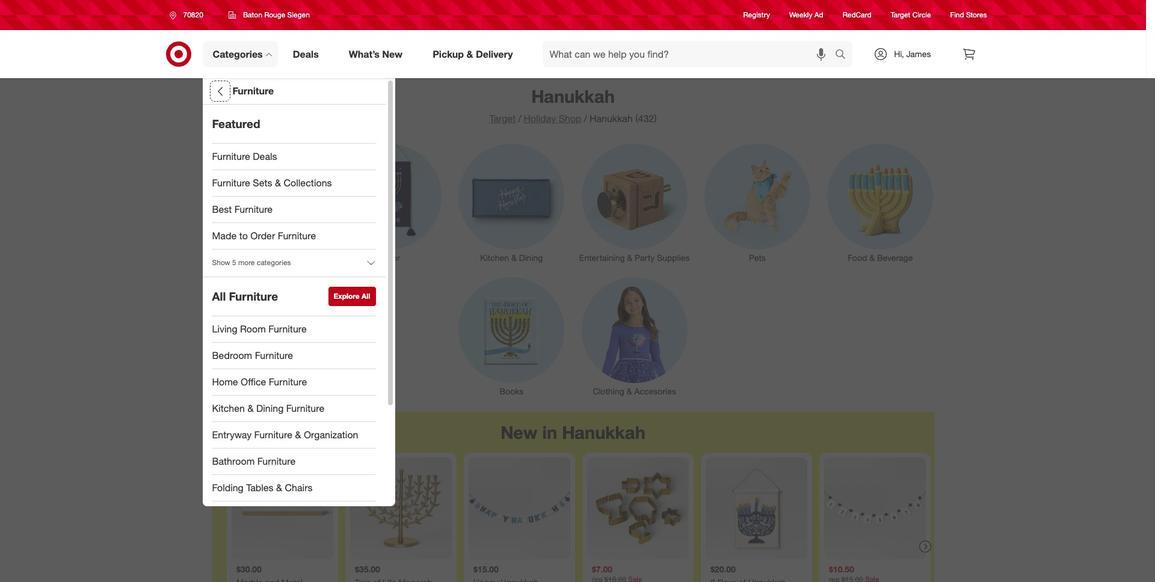 Task type: locate. For each thing, give the bounding box(es) containing it.
$20.00
[[711, 565, 736, 575]]

& for kitchen & dining furniture
[[248, 403, 254, 415]]

0 horizontal spatial target
[[490, 113, 516, 125]]

furniture up "best"
[[212, 177, 250, 189]]

dining for kitchen & dining
[[519, 253, 543, 263]]

furniture down bedroom furniture link
[[269, 376, 307, 388]]

what's new
[[349, 48, 403, 60]]

pets
[[750, 253, 766, 263]]

kitchen & dining furniture link
[[203, 396, 386, 423]]

best furniture
[[212, 204, 273, 216]]

0 vertical spatial target
[[891, 10, 911, 20]]

weekly ad link
[[790, 10, 824, 20]]

furniture
[[233, 85, 274, 97], [212, 151, 250, 163], [212, 177, 250, 189], [235, 204, 273, 216], [278, 230, 316, 242], [229, 290, 278, 303], [269, 323, 307, 335], [255, 350, 293, 362], [269, 376, 307, 388], [286, 403, 325, 415], [254, 429, 293, 441], [258, 456, 296, 468]]

furniture deals link
[[203, 144, 386, 170]]

deals
[[293, 48, 319, 60], [253, 151, 277, 163]]

1 vertical spatial kitchen
[[212, 403, 245, 415]]

1 horizontal spatial /
[[584, 113, 588, 125]]

5
[[232, 259, 236, 268]]

home office furniture
[[212, 376, 307, 388]]

made to order furniture
[[212, 230, 316, 242]]

delivery
[[476, 48, 513, 60]]

0 horizontal spatial deals
[[253, 151, 277, 163]]

entertaining
[[580, 253, 625, 263]]

furniture deals
[[212, 151, 277, 163]]

bedroom
[[212, 350, 252, 362]]

deals up sets
[[253, 151, 277, 163]]

furniture down kitchen & dining furniture
[[254, 429, 293, 441]]

/ right target link at the top left of the page
[[518, 113, 522, 125]]

office
[[241, 376, 266, 388]]

sets
[[253, 177, 272, 189]]

entryway
[[212, 429, 252, 441]]

new right what's
[[383, 48, 403, 60]]

1 vertical spatial dining
[[256, 403, 284, 415]]

living room furniture
[[212, 323, 307, 335]]

target circle
[[891, 10, 932, 20]]

(432)
[[636, 113, 657, 125]]

menorahs & candles
[[227, 253, 305, 263]]

collections
[[284, 177, 332, 189]]

0 vertical spatial new
[[383, 48, 403, 60]]

1 horizontal spatial deals
[[293, 48, 319, 60]]

folding tables & chairs
[[212, 482, 313, 494]]

&
[[467, 48, 473, 60], [275, 177, 281, 189], [267, 253, 272, 263], [512, 253, 517, 263], [628, 253, 633, 263], [870, 253, 875, 263], [627, 387, 632, 397], [248, 403, 254, 415], [295, 429, 301, 441], [276, 482, 282, 494]]

find stores
[[951, 10, 988, 20]]

1 horizontal spatial all
[[362, 292, 371, 301]]

target link
[[490, 113, 516, 125]]

/ right shop
[[584, 113, 588, 125]]

redcard
[[843, 10, 872, 20]]

70820 button
[[162, 4, 216, 26]]

target left holiday
[[490, 113, 516, 125]]

all
[[212, 290, 226, 303], [362, 292, 371, 301]]

kitchen for kitchen & dining furniture
[[212, 403, 245, 415]]

furniture sets & collections
[[212, 177, 332, 189]]

8 days of hanukkah interactive wall hanging - threshold™ image
[[706, 458, 808, 560]]

in
[[543, 422, 558, 444]]

$7.00 link
[[587, 458, 689, 583]]

& for pickup & delivery
[[467, 48, 473, 60]]

furniture up bedroom furniture link
[[269, 323, 307, 335]]

clothing & accesories
[[593, 387, 677, 397]]

entryway furniture & organization
[[212, 429, 359, 441]]

made to order furniture link
[[203, 223, 386, 250]]

dining for kitchen & dining furniture
[[256, 403, 284, 415]]

what's
[[349, 48, 380, 60]]

0 horizontal spatial /
[[518, 113, 522, 125]]

featured
[[212, 117, 260, 131]]

new inside what's new link
[[383, 48, 403, 60]]

accesories
[[635, 387, 677, 397]]

bedroom furniture link
[[203, 343, 386, 370]]

furniture up candles
[[278, 230, 316, 242]]

1 horizontal spatial kitchen
[[481, 253, 509, 263]]

0 horizontal spatial all
[[212, 290, 226, 303]]

all right explore
[[362, 292, 371, 301]]

new inside carousel region
[[501, 422, 538, 444]]

deals down siegen
[[293, 48, 319, 60]]

hanukkah left (432)
[[590, 113, 633, 125]]

0 vertical spatial deals
[[293, 48, 319, 60]]

hanukkah up shop
[[532, 85, 615, 107]]

kitchen for kitchen & dining
[[481, 253, 509, 263]]

1 vertical spatial deals
[[253, 151, 277, 163]]

1 horizontal spatial new
[[501, 422, 538, 444]]

decor
[[378, 253, 400, 263]]

0 vertical spatial kitchen
[[481, 253, 509, 263]]

$15.00
[[473, 565, 499, 575]]

2 vertical spatial hanukkah
[[562, 422, 646, 444]]

redcard link
[[843, 10, 872, 20]]

dining
[[519, 253, 543, 263], [256, 403, 284, 415]]

1 horizontal spatial target
[[891, 10, 911, 20]]

shop
[[559, 113, 582, 125]]

search
[[830, 49, 859, 61]]

target circle link
[[891, 10, 932, 20]]

& for clothing & accesories
[[627, 387, 632, 397]]

explore all
[[334, 292, 371, 301]]

kitchen & dining link
[[450, 142, 573, 264]]

1 horizontal spatial dining
[[519, 253, 543, 263]]

organization
[[304, 429, 359, 441]]

0 vertical spatial dining
[[519, 253, 543, 263]]

pickup
[[433, 48, 464, 60]]

folding tables & chairs link
[[203, 476, 386, 502]]

new in hanukkah
[[501, 422, 646, 444]]

all up living
[[212, 290, 226, 303]]

0 horizontal spatial dining
[[256, 403, 284, 415]]

baton
[[243, 10, 262, 19]]

0 horizontal spatial kitchen
[[212, 403, 245, 415]]

target inside the hanukkah target / holiday shop / hanukkah (432)
[[490, 113, 516, 125]]

furniture down sets
[[235, 204, 273, 216]]

new left in
[[501, 422, 538, 444]]

explore all link
[[328, 287, 376, 306]]

0 horizontal spatial new
[[383, 48, 403, 60]]

order
[[251, 230, 275, 242]]

home
[[212, 376, 238, 388]]

target
[[891, 10, 911, 20], [490, 113, 516, 125]]

target left 'circle'
[[891, 10, 911, 20]]

$30.00 link
[[231, 458, 333, 583]]

holiday
[[524, 113, 556, 125]]

1 vertical spatial new
[[501, 422, 538, 444]]

hanukkah down clothing
[[562, 422, 646, 444]]

kitchen
[[481, 253, 509, 263], [212, 403, 245, 415]]

1 vertical spatial target
[[490, 113, 516, 125]]

clothing & accesories link
[[573, 275, 696, 398]]

happy hanukkah garland - threshold™ image
[[469, 458, 570, 560]]

furniture up room
[[229, 290, 278, 303]]

find stores link
[[951, 10, 988, 20]]



Task type: describe. For each thing, give the bounding box(es) containing it.
kitchen & dining furniture
[[212, 403, 325, 415]]

0 vertical spatial hanukkah
[[532, 85, 615, 107]]

furniture down entryway furniture & organization at the left of page
[[258, 456, 296, 468]]

carousel region
[[212, 412, 935, 583]]

hanukkah inside carousel region
[[562, 422, 646, 444]]

entertaining & party supplies
[[580, 253, 690, 263]]

2 / from the left
[[584, 113, 588, 125]]

weekly
[[790, 10, 813, 20]]

baton rouge siegen button
[[221, 4, 318, 26]]

pickup & delivery link
[[423, 41, 528, 67]]

find
[[951, 10, 965, 20]]

kitchen & dining
[[481, 253, 543, 263]]

best
[[212, 204, 232, 216]]

6pc hanukkah cookie cutter set - threshold™ image
[[587, 458, 689, 560]]

pets link
[[696, 142, 819, 264]]

james
[[907, 49, 932, 59]]

hi,
[[895, 49, 905, 59]]

& for food & beverage
[[870, 253, 875, 263]]

folding
[[212, 482, 244, 494]]

furniture up home office furniture
[[255, 350, 293, 362]]

show
[[212, 259, 230, 268]]

supplies
[[657, 253, 690, 263]]

siegen
[[288, 10, 310, 19]]

party
[[635, 253, 655, 263]]

& for entertaining & party supplies
[[628, 253, 633, 263]]

registry
[[744, 10, 771, 20]]

pickup & delivery
[[433, 48, 513, 60]]

books
[[500, 387, 524, 397]]

1 vertical spatial hanukkah
[[590, 113, 633, 125]]

ad
[[815, 10, 824, 20]]

room
[[240, 323, 266, 335]]

stores
[[967, 10, 988, 20]]

bedroom furniture
[[212, 350, 293, 362]]

baton rouge siegen
[[243, 10, 310, 19]]

furniture down home office furniture link
[[286, 403, 325, 415]]

show 5 more categories
[[212, 259, 291, 268]]

to
[[239, 230, 248, 242]]

$35.00 link
[[350, 458, 452, 583]]

deals link
[[283, 41, 334, 67]]

& for kitchen & dining
[[512, 253, 517, 263]]

home office furniture link
[[203, 370, 386, 396]]

tree of life menorah gold - threshold™ image
[[350, 458, 452, 560]]

entertaining & party supplies link
[[573, 142, 696, 264]]

menorahs
[[227, 253, 264, 263]]

marble and metal menorah holder gold - threshold™ image
[[231, 458, 333, 560]]

search button
[[830, 41, 859, 70]]

weekly ad
[[790, 10, 824, 20]]

& for menorahs & candles
[[267, 253, 272, 263]]

1 / from the left
[[518, 113, 522, 125]]

living room furniture link
[[203, 317, 386, 343]]

categories
[[213, 48, 263, 60]]

$30.00
[[236, 565, 262, 575]]

registry link
[[744, 10, 771, 20]]

food
[[848, 253, 868, 263]]

8 days of hanukkah garland - threshold™ image
[[824, 458, 926, 560]]

hi, james
[[895, 49, 932, 59]]

hanukkah target / holiday shop / hanukkah (432)
[[490, 85, 657, 125]]

bathroom furniture
[[212, 456, 296, 468]]

candles
[[274, 253, 305, 263]]

What can we help you find? suggestions appear below search field
[[543, 41, 839, 67]]

explore
[[334, 292, 360, 301]]

furniture up featured
[[233, 85, 274, 97]]

food & beverage link
[[819, 142, 942, 264]]

furniture down featured
[[212, 151, 250, 163]]

$7.00
[[592, 565, 613, 575]]

tables
[[246, 482, 274, 494]]

rouge
[[264, 10, 286, 19]]

more
[[238, 259, 255, 268]]

living
[[212, 323, 238, 335]]

$15.00 link
[[469, 458, 570, 583]]

made
[[212, 230, 237, 242]]

decor link
[[327, 142, 450, 264]]

beverage
[[878, 253, 913, 263]]

all furniture
[[212, 290, 278, 303]]

show 5 more categories button
[[203, 250, 386, 276]]

bathroom furniture link
[[203, 449, 386, 476]]

70820
[[183, 10, 203, 19]]

$35.00
[[355, 565, 380, 575]]

holiday shop link
[[524, 113, 582, 125]]

food & beverage
[[848, 253, 913, 263]]

entryway furniture & organization link
[[203, 423, 386, 449]]

categories
[[257, 259, 291, 268]]

furniture sets & collections link
[[203, 170, 386, 197]]

$20.00 link
[[706, 458, 808, 583]]



Task type: vqa. For each thing, say whether or not it's contained in the screenshot.
$7.00
yes



